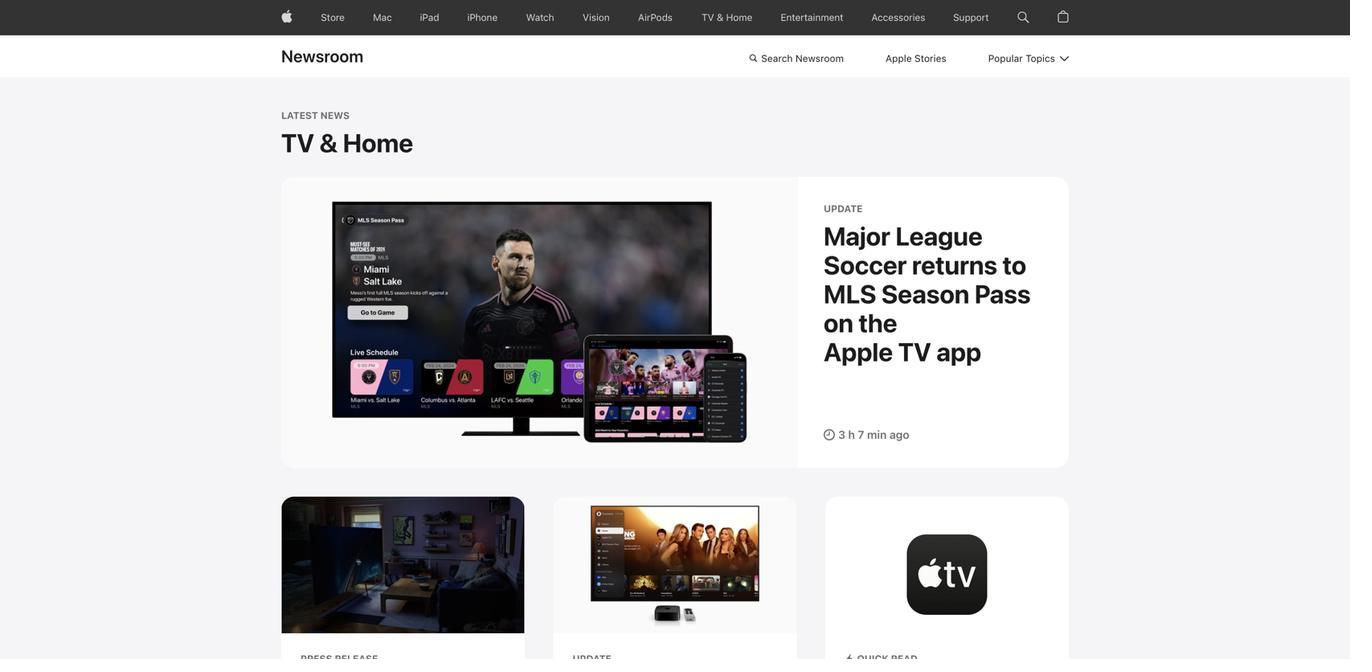 Task type: locate. For each thing, give the bounding box(es) containing it.
mac image
[[373, 0, 392, 35]]

apple tv app
[[824, 337, 982, 367]]

search newsroom
[[761, 53, 844, 64]]

apple image
[[281, 0, 293, 35]]

an icon representing apple tv. image
[[907, 534, 987, 615]]

returns
[[912, 250, 998, 280]]

vision image
[[583, 0, 610, 35]]

search newsroom button
[[749, 50, 844, 68]]

list item
[[281, 497, 525, 659], [553, 497, 797, 659], [825, 497, 1069, 659]]

tv
[[281, 128, 314, 158]]

mls
[[824, 279, 876, 309]]

h
[[848, 428, 855, 442]]

newsroom down entertainment image
[[796, 53, 844, 64]]

&
[[320, 128, 338, 158]]

store image
[[321, 0, 345, 35]]

search
[[761, 53, 793, 64]]

1 horizontal spatial newsroom
[[796, 53, 844, 64]]

news
[[320, 110, 350, 121]]

main content
[[0, 77, 1350, 659]]

apple stories
[[886, 53, 947, 64]]

1 list item from the left
[[281, 497, 525, 659]]

popular topics
[[988, 53, 1055, 64]]

newsroom
[[281, 46, 364, 66], [796, 53, 844, 64]]

0 horizontal spatial list item
[[281, 497, 525, 659]]

stories
[[915, 53, 947, 64]]

pass
[[975, 279, 1031, 309]]

2 horizontal spatial list item
[[825, 497, 1069, 659]]

the
[[859, 308, 898, 338]]

topics
[[1026, 53, 1055, 64]]

latest
[[281, 110, 318, 121]]

3
[[838, 428, 845, 442]]

min
[[867, 428, 887, 442]]

update
[[824, 203, 863, 215]]

major
[[824, 221, 891, 252]]

support image
[[954, 0, 989, 35]]

shopping bag image
[[1058, 0, 1069, 35]]

apple stories link
[[886, 50, 947, 68]]

3 list item from the left
[[825, 497, 1069, 659]]

apple
[[886, 53, 912, 64]]

newsroom inside "button"
[[796, 53, 844, 64]]

newsroom down store icon
[[281, 46, 364, 66]]

1 horizontal spatial list item
[[553, 497, 797, 659]]

home
[[343, 128, 413, 158]]

airpods image
[[638, 0, 673, 35]]



Task type: describe. For each thing, give the bounding box(es) containing it.
2 list item from the left
[[553, 497, 797, 659]]

soccer
[[824, 250, 907, 280]]

3 h 7 min ago
[[838, 428, 909, 442]]

entertainment image
[[781, 0, 843, 35]]

popular
[[988, 53, 1023, 64]]

accessories image
[[872, 0, 925, 35]]

iphone image
[[467, 0, 498, 35]]

popular topics button
[[988, 50, 1069, 68]]

ago
[[890, 428, 909, 442]]

season
[[882, 279, 970, 309]]

0 horizontal spatial newsroom
[[281, 46, 364, 66]]

main content containing tv & home
[[0, 77, 1350, 659]]

to
[[1003, 250, 1027, 280]]

newsroom link
[[281, 46, 364, 66]]

league
[[896, 221, 983, 252]]

search apple.com image
[[1017, 0, 1029, 35]]

7
[[858, 428, 864, 442]]

update major league soccer returns to mls season pass on the apple tv app
[[824, 203, 1031, 367]]

on
[[824, 308, 854, 338]]

major league soccer returns to mls season pass on the apple tv app list
[[281, 177, 1069, 659]]

watch image
[[526, 0, 554, 35]]

ipad image
[[420, 0, 439, 35]]

latest news tv & home
[[281, 110, 413, 158]]

major league soccer returns to mls season pass on the apple tv app list item
[[281, 177, 1069, 468]]

tv and home image
[[701, 0, 753, 35]]



Task type: vqa. For each thing, say whether or not it's contained in the screenshot.
pay
no



